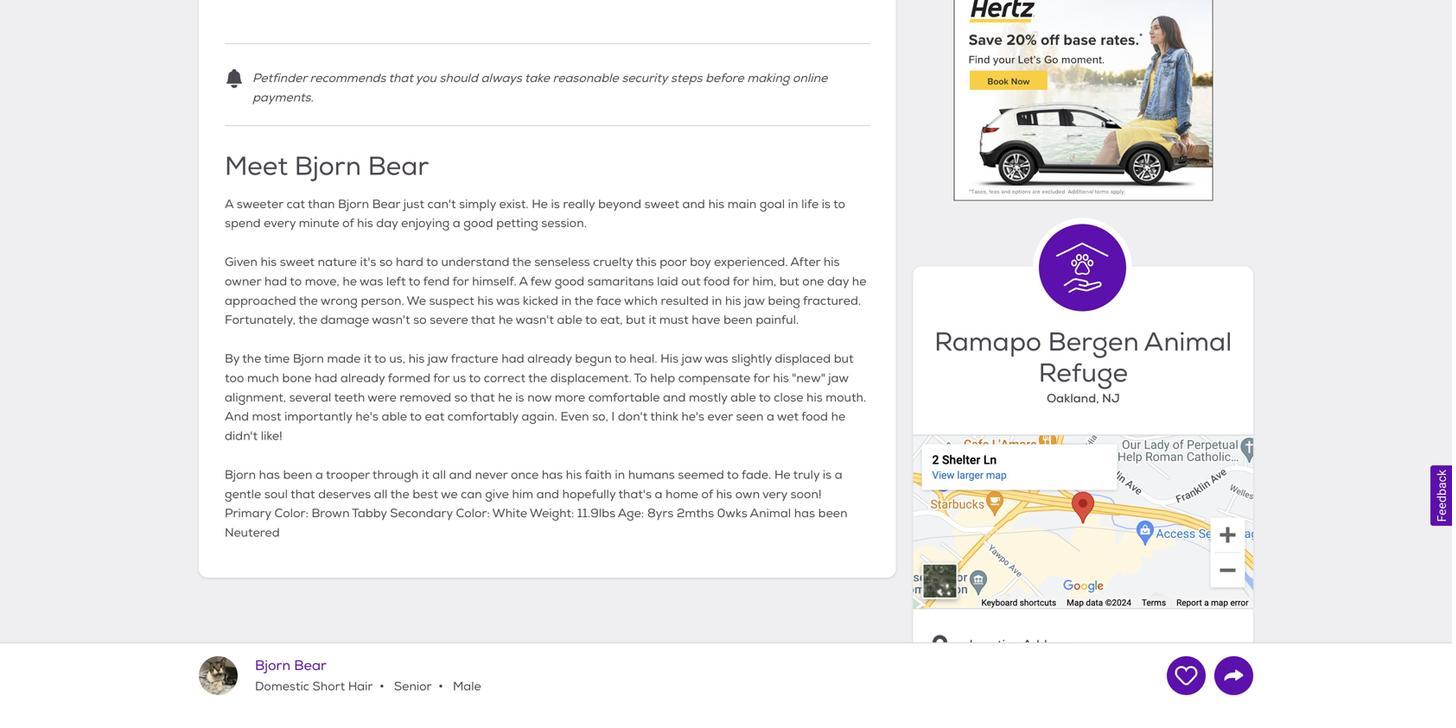 Task type: describe. For each thing, give the bounding box(es) containing it.
domestic
[[255, 680, 309, 695]]

so,
[[592, 410, 608, 425]]

his up the 0wks
[[716, 487, 732, 502]]

deserves
[[318, 487, 371, 502]]

0 vertical spatial was
[[359, 274, 383, 289]]

his down experienced.
[[725, 294, 741, 309]]

cat
[[286, 197, 305, 212]]

for left us
[[433, 371, 450, 386]]

a inside given his sweet nature it's so hard to understand the senseless cruelty this poor boy experienced. after his owner had to move, he was left to fend for himself. a few good samaritans laid out food for him, but one day he approached the wrong person. we suspect his was kicked in the face which resulted in his jaw being fractured. fortunately, the damage wasn't so severe that he wasn't able to eat, but it must have been painful.
[[519, 274, 528, 289]]

more
[[555, 390, 585, 406]]

in inside bjorn has been a trooper through it all and never once has his faith in humans seemed to fade. he truly is a gentle soul that deserves all the best we can give him and hopefully that's a home of his own very soon! primary color: brown tabby secondary color: white weight: 11.9lbs age: 8yrs 2mths 0wks animal has been neutered
[[615, 468, 625, 483]]

which
[[624, 294, 658, 309]]

person.
[[361, 294, 404, 309]]

he inside a sweeter cat than bjorn bear just can't simply exist. he is really beyond sweet and his main goal in life is to spend every minute of his day enjoying a good petting session.
[[532, 197, 548, 212]]

face
[[596, 294, 621, 309]]

much
[[247, 371, 279, 386]]

bjorn up than
[[295, 150, 361, 183]]

0 vertical spatial bear
[[368, 150, 429, 183]]

beyond
[[598, 197, 641, 212]]

really
[[563, 197, 595, 212]]

and up can
[[449, 468, 472, 483]]

2 wasn't from the left
[[515, 313, 554, 328]]

than
[[308, 197, 335, 212]]

life
[[801, 197, 819, 212]]

main
[[727, 197, 757, 212]]

food inside given his sweet nature it's so hard to understand the senseless cruelty this poor boy experienced. after his owner had to move, he was left to fend for himself. a few good samaritans laid out food for him, but one day he approached the wrong person. we suspect his was kicked in the face which resulted in his jaw being fractured. fortunately, the damage wasn't so severe that he wasn't able to eat, but it must have been painful.
[[703, 274, 730, 289]]

fracture
[[451, 352, 498, 367]]

mouth.
[[826, 390, 866, 406]]

his down "new"
[[806, 390, 823, 406]]

seen
[[736, 410, 764, 425]]

comfortable
[[588, 390, 660, 406]]

petting
[[496, 216, 538, 231]]

0 horizontal spatial has
[[259, 468, 280, 483]]

like!
[[261, 429, 282, 444]]

the left the damage
[[298, 313, 317, 328]]

2 horizontal spatial has
[[794, 507, 815, 522]]

slightly
[[731, 352, 772, 367]]

so inside by the time bjorn made it to us, his jaw fracture had already begun to heal. his jaw was slightly displaced but too much bone had already formed for us to correct the displacement. to help compensate for his "new" jaw alignment, several teeth were removed so that he is now more comfortable and mostly able to close his mouth. and most importantly he's able to eat comfortably again. even so, i don't think he's ever seen a wet food he didn't like!
[[454, 390, 468, 406]]

us,
[[389, 352, 405, 367]]

his right after in the right top of the page
[[824, 255, 840, 270]]

before
[[705, 71, 744, 86]]

2 color: from the left
[[456, 507, 490, 522]]

him
[[512, 487, 533, 502]]

kicked
[[523, 294, 558, 309]]

after
[[790, 255, 820, 270]]

once
[[511, 468, 539, 483]]

able inside given his sweet nature it's so hard to understand the senseless cruelty this poor boy experienced. after his owner had to move, he was left to fend for himself. a few good samaritans laid out food for him, but one day he approached the wrong person. we suspect his was kicked in the face which resulted in his jaw being fractured. fortunately, the damage wasn't so severe that he wasn't able to eat, but it must have been painful.
[[557, 313, 582, 328]]

tabby
[[352, 507, 387, 522]]

cruelty
[[593, 255, 633, 270]]

1 horizontal spatial has
[[542, 468, 563, 483]]

and up weight:
[[536, 487, 559, 502]]

bear inside a sweeter cat than bjorn bear just can't simply exist. he is really beyond sweet and his main goal in life is to spend every minute of his day enjoying a good petting session.
[[372, 197, 400, 212]]

poor
[[660, 255, 687, 270]]

to right the left
[[408, 274, 420, 289]]

bjorn inside bjorn has been a trooper through it all and never once has his faith in humans seemed to fade. he truly is a gentle soul that deserves all the best we can give him and hopefully that's a home of his own very soon! primary color: brown tabby secondary color: white weight: 11.9lbs age: 8yrs 2mths 0wks animal has been neutered
[[225, 468, 256, 483]]

1 vertical spatial so
[[413, 313, 427, 328]]

boy
[[690, 255, 711, 270]]

to left "us,"
[[374, 352, 386, 367]]

soul
[[264, 487, 288, 502]]

even
[[560, 410, 589, 425]]

senior
[[391, 680, 432, 695]]

his
[[660, 352, 679, 367]]

to right us
[[469, 371, 481, 386]]

food inside by the time bjorn made it to us, his jaw fracture had already begun to heal. his jaw was slightly displaced but too much bone had already formed for us to correct the displacement. to help compensate for his "new" jaw alignment, several teeth were removed so that he is now more comfortable and mostly able to close his mouth. and most importantly he's able to eat comfortably again. even so, i don't think he's ever seen a wet food he didn't like!
[[801, 410, 828, 425]]

humans
[[628, 468, 675, 483]]

he up fractured.
[[852, 274, 866, 289]]

for down experienced.
[[733, 274, 749, 289]]

faith
[[585, 468, 612, 483]]

importantly
[[284, 410, 352, 425]]

time
[[264, 352, 290, 367]]

this
[[636, 255, 657, 270]]

but inside by the time bjorn made it to us, his jaw fracture had already begun to heal. his jaw was slightly displaced but too much bone had already formed for us to correct the displacement. to help compensate for his "new" jaw alignment, several teeth were removed so that he is now more comfortable and mostly able to close his mouth. and most importantly he's able to eat comfortably again. even so, i don't think he's ever seen a wet food he didn't like!
[[834, 352, 854, 367]]

0 horizontal spatial so
[[379, 255, 393, 270]]

making
[[747, 71, 789, 86]]

sweet inside a sweeter cat than bjorn bear just can't simply exist. he is really beyond sweet and his main goal in life is to spend every minute of his day enjoying a good petting session.
[[644, 197, 679, 212]]

severe
[[430, 313, 468, 328]]

it inside bjorn has been a trooper through it all and never once has his faith in humans seemed to fade. he truly is a gentle soul that deserves all the best we can give him and hopefully that's a home of his own very soon! primary color: brown tabby secondary color: white weight: 11.9lbs age: 8yrs 2mths 0wks animal has been neutered
[[422, 468, 429, 483]]

himself.
[[472, 274, 517, 289]]

of inside bjorn has been a trooper through it all and never once has his faith in humans seemed to fade. he truly is a gentle soul that deserves all the best we can give him and hopefully that's a home of his own very soon! primary color: brown tabby secondary color: white weight: 11.9lbs age: 8yrs 2mths 0wks animal has been neutered
[[701, 487, 713, 502]]

his down "himself."
[[477, 294, 493, 309]]

he down "himself."
[[499, 313, 513, 328]]

laid
[[657, 274, 678, 289]]

and inside a sweeter cat than bjorn bear just can't simply exist. he is really beyond sweet and his main goal in life is to spend every minute of his day enjoying a good petting session.
[[682, 197, 705, 212]]

0 vertical spatial but
[[779, 274, 799, 289]]

few
[[530, 274, 552, 289]]

left
[[386, 274, 406, 289]]

and inside by the time bjorn made it to us, his jaw fracture had already begun to heal. his jaw was slightly displaced but too much bone had already formed for us to correct the displacement. to help compensate for his "new" jaw alignment, several teeth were removed so that he is now more comfortable and mostly able to close his mouth. and most importantly he's able to eat comfortably again. even so, i don't think he's ever seen a wet food he didn't like!
[[663, 390, 686, 406]]

every
[[264, 216, 296, 231]]

own
[[735, 487, 760, 502]]

bone
[[282, 371, 312, 386]]

owner
[[225, 274, 261, 289]]

bjorn has been a trooper through it all and never once has his faith in humans seemed to fade. he truly is a gentle soul that deserves all the best we can give him and hopefully that's a home of his own very soon! primary color: brown tabby secondary color: white weight: 11.9lbs age: 8yrs 2mths 0wks animal has been neutered
[[225, 468, 847, 541]]

that inside bjorn has been a trooper through it all and never once has his faith in humans seemed to fade. he truly is a gentle soul that deserves all the best we can give him and hopefully that's a home of his own very soon! primary color: brown tabby secondary color: white weight: 11.9lbs age: 8yrs 2mths 0wks animal has been neutered
[[290, 487, 315, 502]]

session.
[[541, 216, 587, 231]]

2 vertical spatial had
[[315, 371, 337, 386]]

exist.
[[499, 197, 529, 212]]

i
[[611, 410, 615, 425]]

1 color: from the left
[[274, 507, 308, 522]]

to
[[634, 371, 647, 386]]

his left "faith" on the bottom
[[566, 468, 582, 483]]

was inside by the time bjorn made it to us, his jaw fracture had already begun to heal. his jaw was slightly displaced but too much bone had already formed for us to correct the displacement. to help compensate for his "new" jaw alignment, several teeth were removed so that he is now more comfortable and mostly able to close his mouth. and most importantly he's able to eat comfortably again. even so, i don't think he's ever seen a wet food he didn't like!
[[705, 352, 728, 367]]

his right given
[[261, 255, 277, 270]]

had inside given his sweet nature it's so hard to understand the senseless cruelty this poor boy experienced. after his owner had to move, he was left to fend for himself. a few good samaritans laid out food for him, but one day he approached the wrong person. we suspect his was kicked in the face which resulted in his jaw being fractured. fortunately, the damage wasn't so severe that he wasn't able to eat, but it must have been painful.
[[264, 274, 287, 289]]

in right kicked
[[561, 294, 572, 309]]

for down 'slightly'
[[753, 371, 770, 386]]

the down move, on the left top
[[299, 294, 318, 309]]

his left main
[[708, 197, 724, 212]]

displaced
[[775, 352, 831, 367]]

is inside bjorn has been a trooper through it all and never once has his faith in humans seemed to fade. he truly is a gentle soul that deserves all the best we can give him and hopefully that's a home of his own very soon! primary color: brown tabby secondary color: white weight: 11.9lbs age: 8yrs 2mths 0wks animal has been neutered
[[823, 468, 832, 483]]

displacement.
[[550, 371, 632, 386]]

animal inside the ramapo bergen animal refuge oakland, nj
[[1144, 326, 1232, 359]]

it inside given his sweet nature it's so hard to understand the senseless cruelty this poor boy experienced. after his owner had to move, he was left to fend for himself. a few good samaritans laid out food for him, but one day he approached the wrong person. we suspect his was kicked in the face which resulted in his jaw being fractured. fortunately, the damage wasn't so severe that he wasn't able to eat, but it must have been painful.
[[649, 313, 656, 328]]

he inside bjorn has been a trooper through it all and never once has his faith in humans seemed to fade. he truly is a gentle soul that deserves all the best we can give him and hopefully that's a home of his own very soon! primary color: brown tabby secondary color: white weight: 11.9lbs age: 8yrs 2mths 0wks animal has been neutered
[[774, 468, 791, 483]]

correct
[[484, 371, 525, 386]]

for up suspect at the left top of page
[[452, 274, 469, 289]]

bergen
[[1048, 326, 1139, 359]]

jaw up formed
[[428, 352, 448, 367]]

several
[[289, 390, 331, 406]]

the up now
[[528, 371, 547, 386]]

understand
[[441, 255, 509, 270]]

close
[[774, 390, 803, 406]]

too
[[225, 371, 244, 386]]

soon!
[[791, 487, 822, 502]]

1 horizontal spatial was
[[496, 294, 520, 309]]

his up close
[[773, 371, 789, 386]]

white
[[492, 507, 527, 522]]

fractured.
[[803, 294, 861, 309]]

must
[[659, 313, 689, 328]]

a left trooper
[[315, 468, 323, 483]]

truly
[[793, 468, 820, 483]]

bjorn up domestic
[[255, 658, 290, 675]]

is right "life"
[[822, 197, 831, 212]]

secondary
[[390, 507, 453, 522]]

we
[[407, 294, 426, 309]]



Task type: vqa. For each thing, say whether or not it's contained in the screenshot.
Text Field
no



Task type: locate. For each thing, give the bounding box(es) containing it.
was down it's on the top
[[359, 274, 383, 289]]

of right minute
[[342, 216, 354, 231]]

suspect
[[429, 294, 474, 309]]

he up very
[[774, 468, 791, 483]]

2 he's from the left
[[681, 410, 704, 425]]

to inside bjorn has been a trooper through it all and never once has his faith in humans seemed to fade. he truly is a gentle soul that deserves all the best we can give him and hopefully that's a home of his own very soon! primary color: brown tabby secondary color: white weight: 11.9lbs age: 8yrs 2mths 0wks animal has been neutered
[[727, 468, 739, 483]]

is left now
[[515, 390, 524, 406]]

it up best
[[422, 468, 429, 483]]

sweet inside given his sweet nature it's so hard to understand the senseless cruelty this poor boy experienced. after his owner had to move, he was left to fend for himself. a few good samaritans laid out food for him, but one day he approached the wrong person. we suspect his was kicked in the face which resulted in his jaw being fractured. fortunately, the damage wasn't so severe that he wasn't able to eat, but it must have been painful.
[[280, 255, 315, 270]]

1 horizontal spatial but
[[779, 274, 799, 289]]

1 wasn't from the left
[[372, 313, 410, 328]]

sweet up move, on the left top
[[280, 255, 315, 270]]

to left heal.
[[614, 352, 626, 367]]

so right it's on the top
[[379, 255, 393, 270]]

0 vertical spatial food
[[703, 274, 730, 289]]

in left "life"
[[788, 197, 798, 212]]

day inside given his sweet nature it's so hard to understand the senseless cruelty this poor boy experienced. after his owner had to move, he was left to fend for himself. a few good samaritans laid out food for him, but one day he approached the wrong person. we suspect his was kicked in the face which resulted in his jaw being fractured. fortunately, the damage wasn't so severe that he wasn't able to eat, but it must have been painful.
[[827, 274, 849, 289]]

able up the 'seen'
[[730, 390, 756, 406]]

he's down were
[[355, 410, 378, 425]]

0 horizontal spatial was
[[359, 274, 383, 289]]

experienced.
[[714, 255, 788, 270]]

is inside by the time bjorn made it to us, his jaw fracture had already begun to heal. his jaw was slightly displaced but too much bone had already formed for us to correct the displacement. to help compensate for his "new" jaw alignment, several teeth were removed so that he is now more comfortable and mostly able to close his mouth. and most importantly he's able to eat comfortably again. even so, i don't think he's ever seen a wet food he didn't like!
[[515, 390, 524, 406]]

food down boy
[[703, 274, 730, 289]]

1 vertical spatial good
[[555, 274, 584, 289]]

been up soul
[[283, 468, 312, 483]]

1 horizontal spatial it
[[422, 468, 429, 483]]

1 vertical spatial was
[[496, 294, 520, 309]]

reasonable
[[553, 71, 619, 86]]

that right soul
[[290, 487, 315, 502]]

1 vertical spatial already
[[340, 371, 385, 386]]

0 vertical spatial been
[[723, 313, 753, 328]]

1 horizontal spatial good
[[555, 274, 584, 289]]

1 horizontal spatial animal
[[1144, 326, 1232, 359]]

a inside a sweeter cat than bjorn bear just can't simply exist. he is really beyond sweet and his main goal in life is to spend every minute of his day enjoying a good petting session.
[[453, 216, 460, 231]]

11.9lbs
[[577, 507, 615, 522]]

it left must
[[649, 313, 656, 328]]

was down "himself."
[[496, 294, 520, 309]]

of inside a sweeter cat than bjorn bear just can't simply exist. he is really beyond sweet and his main goal in life is to spend every minute of his day enjoying a good petting session.
[[342, 216, 354, 231]]

that
[[388, 71, 413, 86], [471, 313, 495, 328], [470, 390, 495, 406], [290, 487, 315, 502]]

1 vertical spatial food
[[801, 410, 828, 425]]

good down senseless
[[555, 274, 584, 289]]

been
[[723, 313, 753, 328], [283, 468, 312, 483], [818, 507, 847, 522]]

samaritans
[[587, 274, 654, 289]]

1 vertical spatial but
[[626, 313, 646, 328]]

out
[[681, 274, 701, 289]]

it inside by the time bjorn made it to us, his jaw fracture had already begun to heal. his jaw was slightly displaced but too much bone had already formed for us to correct the displacement. to help compensate for his "new" jaw alignment, several teeth were removed so that he is now more comfortable and mostly able to close his mouth. and most importantly he's able to eat comfortably again. even so, i don't think he's ever seen a wet food he didn't like!
[[364, 352, 371, 367]]

wasn't down kicked
[[515, 313, 554, 328]]

1 horizontal spatial sweet
[[644, 197, 679, 212]]

simply
[[459, 197, 496, 212]]

location address
[[969, 637, 1071, 653]]

to left eat
[[410, 410, 422, 425]]

to right "life"
[[833, 197, 845, 212]]

2 vertical spatial but
[[834, 352, 854, 367]]

the up 'few'
[[512, 255, 531, 270]]

0 horizontal spatial wasn't
[[372, 313, 410, 328]]

0 horizontal spatial already
[[340, 371, 385, 386]]

1 horizontal spatial he's
[[681, 410, 704, 425]]

recommends
[[310, 71, 386, 86]]

good inside a sweeter cat than bjorn bear just can't simply exist. he is really beyond sweet and his main goal in life is to spend every minute of his day enjoying a good petting session.
[[464, 216, 493, 231]]

payments.
[[252, 90, 314, 105]]

1 horizontal spatial had
[[315, 371, 337, 386]]

0 vertical spatial all
[[432, 468, 446, 483]]

him,
[[752, 274, 776, 289]]

hopefully
[[562, 487, 616, 502]]

now
[[527, 390, 552, 406]]

nature
[[318, 255, 357, 270]]

1 vertical spatial able
[[730, 390, 756, 406]]

by
[[225, 352, 239, 367]]

1 horizontal spatial all
[[432, 468, 446, 483]]

0 horizontal spatial sweet
[[280, 255, 315, 270]]

mostly
[[689, 390, 727, 406]]

animal inside bjorn has been a trooper through it all and never once has his faith in humans seemed to fade. he truly is a gentle soul that deserves all the best we can give him and hopefully that's a home of his own very soon! primary color: brown tabby secondary color: white weight: 11.9lbs age: 8yrs 2mths 0wks animal has been neutered
[[750, 507, 791, 522]]

alignment,
[[225, 390, 286, 406]]

0 horizontal spatial able
[[382, 410, 407, 425]]

was up compensate
[[705, 352, 728, 367]]

damage
[[320, 313, 369, 328]]

2 vertical spatial bear
[[294, 658, 327, 675]]

0 vertical spatial of
[[342, 216, 354, 231]]

that up the comfortably
[[470, 390, 495, 406]]

bjorn up gentle
[[225, 468, 256, 483]]

0wks
[[717, 507, 747, 522]]

1 horizontal spatial been
[[723, 313, 753, 328]]

resulted
[[661, 294, 709, 309]]

0 horizontal spatial day
[[376, 216, 398, 231]]

by the time bjorn made it to us, his jaw fracture had already begun to heal. his jaw was slightly displaced but too much bone had already formed for us to correct the displacement. to help compensate for his "new" jaw alignment, several teeth were removed so that he is now more comfortable and mostly able to close his mouth. and most importantly he's able to eat comfortably again. even so, i don't think he's ever seen a wet food he didn't like!
[[225, 352, 866, 444]]

of down seemed
[[701, 487, 713, 502]]

that inside by the time bjorn made it to us, his jaw fracture had already begun to heal. his jaw was slightly displaced but too much bone had already formed for us to correct the displacement. to help compensate for his "new" jaw alignment, several teeth were removed so that he is now more comfortable and mostly able to close his mouth. and most importantly he's able to eat comfortably again. even so, i don't think he's ever seen a wet food he didn't like!
[[470, 390, 495, 406]]

been down soon!
[[818, 507, 847, 522]]

is up session.
[[551, 197, 560, 212]]

bear
[[368, 150, 429, 183], [372, 197, 400, 212], [294, 658, 327, 675]]

a down can't
[[453, 216, 460, 231]]

the left face
[[574, 294, 593, 309]]

always
[[481, 71, 522, 86]]

had up several
[[315, 371, 337, 386]]

was
[[359, 274, 383, 289], [496, 294, 520, 309], [705, 352, 728, 367]]

that left you
[[388, 71, 413, 86]]

bjorn bear
[[255, 658, 327, 675]]

never
[[475, 468, 508, 483]]

good for samaritans
[[555, 274, 584, 289]]

one
[[802, 274, 824, 289]]

1 horizontal spatial he
[[774, 468, 791, 483]]

to left move, on the left top
[[290, 274, 302, 289]]

he up wrong
[[343, 274, 357, 289]]

bjorn inside a sweeter cat than bjorn bear just can't simply exist. he is really beyond sweet and his main goal in life is to spend every minute of his day enjoying a good petting session.
[[338, 197, 369, 212]]

to left fade.
[[727, 468, 739, 483]]

0 horizontal spatial animal
[[750, 507, 791, 522]]

to inside a sweeter cat than bjorn bear just can't simply exist. he is really beyond sweet and his main goal in life is to spend every minute of his day enjoying a good petting session.
[[833, 197, 845, 212]]

0 horizontal spatial it
[[364, 352, 371, 367]]

has up soul
[[259, 468, 280, 483]]

jaw inside given his sweet nature it's so hard to understand the senseless cruelty this poor boy experienced. after his owner had to move, he was left to fend for himself. a few good samaritans laid out food for him, but one day he approached the wrong person. we suspect his was kicked in the face which resulted in his jaw being fractured. fortunately, the damage wasn't so severe that he wasn't able to eat, but it must have been painful.
[[744, 294, 765, 309]]

0 horizontal spatial color:
[[274, 507, 308, 522]]

jaw down him,
[[744, 294, 765, 309]]

1 horizontal spatial food
[[801, 410, 828, 425]]

give
[[485, 487, 509, 502]]

1 vertical spatial a
[[519, 274, 528, 289]]

1 horizontal spatial of
[[701, 487, 713, 502]]

1 horizontal spatial a
[[519, 274, 528, 289]]

a inside a sweeter cat than bjorn bear just can't simply exist. he is really beyond sweet and his main goal in life is to spend every minute of his day enjoying a good petting session.
[[225, 197, 234, 212]]

1 horizontal spatial able
[[557, 313, 582, 328]]

to left eat,
[[585, 313, 597, 328]]

given his sweet nature it's so hard to understand the senseless cruelty this poor boy experienced. after his owner had to move, he was left to fend for himself. a few good samaritans laid out food for him, but one day he approached the wrong person. we suspect his was kicked in the face which resulted in his jaw being fractured. fortunately, the damage wasn't so severe that he wasn't able to eat, but it must have been painful.
[[225, 255, 866, 328]]

can
[[461, 487, 482, 502]]

made
[[327, 352, 361, 367]]

it's
[[360, 255, 376, 270]]

minute
[[299, 216, 339, 231]]

wasn't down the person. on the left of page
[[372, 313, 410, 328]]

it right made
[[364, 352, 371, 367]]

has down soon!
[[794, 507, 815, 522]]

food right "wet"
[[801, 410, 828, 425]]

0 horizontal spatial been
[[283, 468, 312, 483]]

1 vertical spatial day
[[827, 274, 849, 289]]

2 vertical spatial able
[[382, 410, 407, 425]]

in up have
[[712, 294, 722, 309]]

2 horizontal spatial able
[[730, 390, 756, 406]]

good inside given his sweet nature it's so hard to understand the senseless cruelty this poor boy experienced. after his owner had to move, he was left to fend for himself. a few good samaritans laid out food for him, but one day he approached the wrong person. we suspect his was kicked in the face which resulted in his jaw being fractured. fortunately, the damage wasn't so severe that he wasn't able to eat, but it must have been painful.
[[555, 274, 584, 289]]

us
[[453, 371, 466, 386]]

jaw right his
[[682, 352, 702, 367]]

bjorn up the bone
[[293, 352, 324, 367]]

1 vertical spatial sweet
[[280, 255, 315, 270]]

bear up just
[[368, 150, 429, 183]]

he's
[[355, 410, 378, 425], [681, 410, 704, 425]]

0 horizontal spatial all
[[374, 487, 388, 502]]

a up 8yrs
[[655, 487, 662, 502]]

he down mouth.
[[831, 410, 845, 425]]

2 horizontal spatial it
[[649, 313, 656, 328]]

bjorn right than
[[338, 197, 369, 212]]

0 vertical spatial already
[[527, 352, 572, 367]]

given
[[225, 255, 257, 270]]

petfinder alert image
[[225, 69, 244, 88]]

heal.
[[629, 352, 657, 367]]

food
[[703, 274, 730, 289], [801, 410, 828, 425]]

had up approached
[[264, 274, 287, 289]]

fortunately,
[[225, 313, 296, 328]]

senseless
[[534, 255, 590, 270]]

2 horizontal spatial so
[[454, 390, 468, 406]]

so down the we
[[413, 313, 427, 328]]

0 vertical spatial animal
[[1144, 326, 1232, 359]]

to left close
[[759, 390, 771, 406]]

1 horizontal spatial already
[[527, 352, 572, 367]]

but up 'being'
[[779, 274, 799, 289]]

removed
[[400, 390, 451, 406]]

don't
[[618, 410, 648, 425]]

so down us
[[454, 390, 468, 406]]

to
[[833, 197, 845, 212], [426, 255, 438, 270], [290, 274, 302, 289], [408, 274, 420, 289], [585, 313, 597, 328], [374, 352, 386, 367], [614, 352, 626, 367], [469, 371, 481, 386], [759, 390, 771, 406], [410, 410, 422, 425], [727, 468, 739, 483]]

security
[[622, 71, 667, 86]]

is
[[551, 197, 560, 212], [822, 197, 831, 212], [515, 390, 524, 406], [823, 468, 832, 483]]

bear left just
[[372, 197, 400, 212]]

0 horizontal spatial but
[[626, 313, 646, 328]]

jaw up mouth.
[[828, 371, 849, 386]]

able down were
[[382, 410, 407, 425]]

a
[[225, 197, 234, 212], [519, 274, 528, 289]]

primary
[[225, 507, 271, 522]]

1 vertical spatial animal
[[750, 507, 791, 522]]

meet bjorn bear
[[225, 150, 429, 183]]

is right truly
[[823, 468, 832, 483]]

0 horizontal spatial food
[[703, 274, 730, 289]]

the inside bjorn has been a trooper through it all and never once has his faith in humans seemed to fade. he truly is a gentle soul that deserves all the best we can give him and hopefully that's a home of his own very soon! primary color: brown tabby secondary color: white weight: 11.9lbs age: 8yrs 2mths 0wks animal has been neutered
[[390, 487, 409, 502]]

1 horizontal spatial so
[[413, 313, 427, 328]]

spend
[[225, 216, 261, 231]]

already up teeth
[[340, 371, 385, 386]]

0 horizontal spatial he
[[532, 197, 548, 212]]

1 horizontal spatial day
[[827, 274, 849, 289]]

move,
[[305, 274, 339, 289]]

2 vertical spatial so
[[454, 390, 468, 406]]

think
[[650, 410, 678, 425]]

and
[[682, 197, 705, 212], [663, 390, 686, 406], [449, 468, 472, 483], [536, 487, 559, 502]]

2 horizontal spatial been
[[818, 507, 847, 522]]

already up now
[[527, 352, 572, 367]]

2 vertical spatial been
[[818, 507, 847, 522]]

1 horizontal spatial wasn't
[[515, 313, 554, 328]]

1 vertical spatial of
[[701, 487, 713, 502]]

that right severe
[[471, 313, 495, 328]]

1 horizontal spatial color:
[[456, 507, 490, 522]]

help
[[650, 371, 675, 386]]

should
[[439, 71, 478, 86]]

animal
[[1144, 326, 1232, 359], [750, 507, 791, 522]]

0 vertical spatial good
[[464, 216, 493, 231]]

oakland,
[[1047, 391, 1099, 407]]

online
[[793, 71, 827, 86]]

0 horizontal spatial he's
[[355, 410, 378, 425]]

0 horizontal spatial a
[[225, 197, 234, 212]]

the
[[512, 255, 531, 270], [299, 294, 318, 309], [574, 294, 593, 309], [298, 313, 317, 328], [242, 352, 261, 367], [528, 371, 547, 386], [390, 487, 409, 502]]

he down the correct in the left bottom of the page
[[498, 390, 512, 406]]

but
[[779, 274, 799, 289], [626, 313, 646, 328], [834, 352, 854, 367]]

all
[[432, 468, 446, 483], [374, 487, 388, 502]]

again.
[[521, 410, 557, 425]]

petfinder
[[252, 71, 307, 86]]

painful.
[[756, 313, 799, 328]]

1 vertical spatial all
[[374, 487, 388, 502]]

day inside a sweeter cat than bjorn bear just can't simply exist. he is really beyond sweet and his main goal in life is to spend every minute of his day enjoying a good petting session.
[[376, 216, 398, 231]]

were
[[367, 390, 397, 406]]

0 horizontal spatial had
[[264, 274, 287, 289]]

0 horizontal spatial good
[[464, 216, 493, 231]]

good down simply
[[464, 216, 493, 231]]

bjorn bear image
[[199, 657, 238, 696]]

2 vertical spatial was
[[705, 352, 728, 367]]

begun
[[575, 352, 612, 367]]

good for petting
[[464, 216, 493, 231]]

1 vertical spatial been
[[283, 468, 312, 483]]

1 vertical spatial he
[[774, 468, 791, 483]]

2 horizontal spatial but
[[834, 352, 854, 367]]

1 vertical spatial had
[[501, 352, 524, 367]]

short
[[312, 680, 345, 695]]

in
[[788, 197, 798, 212], [561, 294, 572, 309], [712, 294, 722, 309], [615, 468, 625, 483]]

to up fend on the left of the page
[[426, 255, 438, 270]]

2 horizontal spatial was
[[705, 352, 728, 367]]

a sweeter cat than bjorn bear just can't simply exist. he is really beyond sweet and his main goal in life is to spend every minute of his day enjoying a good petting session.
[[225, 197, 845, 231]]

had up the correct in the left bottom of the page
[[501, 352, 524, 367]]

0 vertical spatial a
[[225, 197, 234, 212]]

bjorn inside by the time bjorn made it to us, his jaw fracture had already begun to heal. his jaw was slightly displaced but too much bone had already formed for us to correct the displacement. to help compensate for his "new" jaw alignment, several teeth were removed so that he is now more comfortable and mostly able to close his mouth. and most importantly he's able to eat comfortably again. even so, i don't think he's ever seen a wet food he didn't like!
[[293, 352, 324, 367]]

0 vertical spatial he
[[532, 197, 548, 212]]

0 vertical spatial it
[[649, 313, 656, 328]]

wrong
[[320, 294, 358, 309]]

0 horizontal spatial of
[[342, 216, 354, 231]]

0 vertical spatial had
[[264, 274, 287, 289]]

sweet right beyond
[[644, 197, 679, 212]]

1 vertical spatial it
[[364, 352, 371, 367]]

in inside a sweeter cat than bjorn bear just can't simply exist. he is really beyond sweet and his main goal in life is to spend every minute of his day enjoying a good petting session.
[[788, 197, 798, 212]]

able down kicked
[[557, 313, 582, 328]]

advertisement region
[[954, 0, 1213, 201]]

a inside by the time bjorn made it to us, his jaw fracture had already begun to heal. his jaw was slightly displaced but too much bone had already formed for us to correct the displacement. to help compensate for his "new" jaw alignment, several teeth were removed so that he is now more comfortable and mostly able to close his mouth. and most importantly he's able to eat comfortably again. even so, i don't think he's ever seen a wet food he didn't like!
[[767, 410, 774, 425]]

day up fractured.
[[827, 274, 849, 289]]

0 vertical spatial sweet
[[644, 197, 679, 212]]

and up think
[[663, 390, 686, 406]]

he right exist.
[[532, 197, 548, 212]]

all up we
[[432, 468, 446, 483]]

0 vertical spatial able
[[557, 313, 582, 328]]

a right truly
[[835, 468, 842, 483]]

2 horizontal spatial had
[[501, 352, 524, 367]]

sweeter
[[237, 197, 283, 212]]

his right "us,"
[[408, 352, 425, 367]]

didn't
[[225, 429, 258, 444]]

the right by
[[242, 352, 261, 367]]

color: down soul
[[274, 507, 308, 522]]

weight:
[[530, 507, 574, 522]]

in right "faith" on the bottom
[[615, 468, 625, 483]]

1 he's from the left
[[355, 410, 378, 425]]

1 vertical spatial bear
[[372, 197, 400, 212]]

he
[[532, 197, 548, 212], [774, 468, 791, 483]]

he's down mostly
[[681, 410, 704, 425]]

that inside given his sweet nature it's so hard to understand the senseless cruelty this poor boy experienced. after his owner had to move, he was left to fend for himself. a few good samaritans laid out food for him, but one day he approached the wrong person. we suspect his was kicked in the face which resulted in his jaw being fractured. fortunately, the damage wasn't so severe that he wasn't able to eat, but it must have been painful.
[[471, 313, 495, 328]]

best
[[412, 487, 438, 502]]

color: down can
[[456, 507, 490, 522]]

his up it's on the top
[[357, 216, 373, 231]]

he
[[343, 274, 357, 289], [852, 274, 866, 289], [499, 313, 513, 328], [498, 390, 512, 406], [831, 410, 845, 425]]

jaw
[[744, 294, 765, 309], [428, 352, 448, 367], [682, 352, 702, 367], [828, 371, 849, 386]]

0 vertical spatial day
[[376, 216, 398, 231]]

a
[[453, 216, 460, 231], [767, 410, 774, 425], [315, 468, 323, 483], [835, 468, 842, 483], [655, 487, 662, 502]]

steps
[[671, 71, 702, 86]]

that inside petfinder recommends that you should always take reasonable security steps before making online payments.
[[388, 71, 413, 86]]

but down the which
[[626, 313, 646, 328]]

the down through
[[390, 487, 409, 502]]

0 vertical spatial so
[[379, 255, 393, 270]]

a left "wet"
[[767, 410, 774, 425]]

2 vertical spatial it
[[422, 468, 429, 483]]

teeth
[[334, 390, 365, 406]]

a up spend
[[225, 197, 234, 212]]

been inside given his sweet nature it's so hard to understand the senseless cruelty this poor boy experienced. after his owner had to move, he was left to fend for himself. a few good samaritans laid out food for him, but one day he approached the wrong person. we suspect his was kicked in the face which resulted in his jaw being fractured. fortunately, the damage wasn't so severe that he wasn't able to eat, but it must have been painful.
[[723, 313, 753, 328]]



